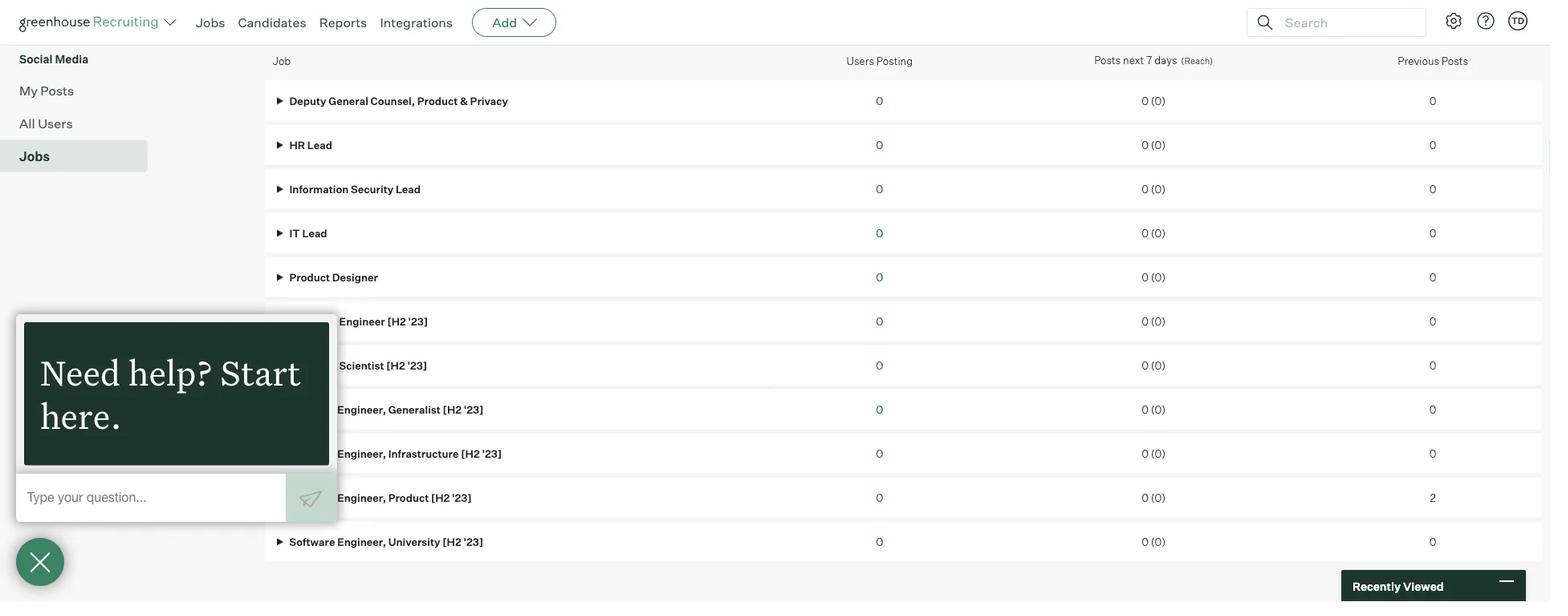 Task type: describe. For each thing, give the bounding box(es) containing it.
(0) for research engineer [h2 '23]
[[1151, 315, 1166, 328]]

reports link
[[319, 14, 367, 31]]

0 link for deputy general counsel, product & privacy
[[876, 94, 883, 108]]

software engineer, infrastructure [h2 '23]
[[287, 448, 502, 461]]

software for software engineer, product [h2 '23]
[[289, 492, 335, 505]]

research for engineer
[[289, 315, 337, 328]]

'23] up generalist
[[407, 360, 427, 372]]

0 link for research engineer [h2 '23]
[[876, 315, 883, 329]]

university
[[388, 536, 440, 549]]

candidates
[[238, 14, 306, 31]]

security
[[351, 183, 394, 196]]

information
[[289, 183, 349, 196]]

hr lead
[[287, 139, 332, 152]]

deputy general counsel, product & privacy
[[287, 95, 508, 108]]

0 link for it lead
[[876, 227, 883, 241]]

it lead
[[287, 227, 327, 240]]

generalist
[[388, 404, 441, 417]]

0 link for information security lead
[[876, 182, 883, 196]]

research scientist [h2 '23]
[[287, 360, 427, 372]]

infrastructure
[[388, 448, 459, 461]]

software for software engineer, infrastructure [h2 '23]
[[289, 448, 335, 461]]

privacy
[[470, 95, 508, 108]]

0 link for software engineer, product [h2 '23]
[[876, 491, 883, 506]]

all offices
[[435, 15, 488, 29]]

counsel,
[[371, 95, 415, 108]]

viewed
[[1403, 580, 1444, 594]]

scientist
[[339, 360, 384, 372]]

media
[[55, 52, 89, 66]]

0 (0) for information security lead
[[1142, 183, 1166, 196]]

candidates link
[[238, 14, 306, 31]]

2 vertical spatial product
[[388, 492, 429, 505]]

recently
[[1353, 580, 1401, 594]]

td
[[1512, 15, 1525, 26]]

0 vertical spatial product
[[417, 95, 458, 108]]

previous
[[1398, 55, 1439, 67]]

1 vertical spatial lead
[[396, 183, 421, 196]]

'23] for infrastructure
[[482, 448, 502, 461]]

research engineer [h2 '23]
[[287, 315, 428, 328]]

all for all departments
[[272, 15, 286, 29]]

all offices link
[[428, 11, 588, 34]]

integrations
[[380, 14, 453, 31]]

all departments link
[[265, 11, 425, 34]]

all for all users
[[19, 116, 35, 132]]

posts next 7 days (reach)
[[1094, 54, 1213, 67]]

(0) for information security lead
[[1151, 183, 1166, 196]]

0 link for research scientist [h2 '23]
[[876, 359, 883, 373]]

designer
[[332, 271, 378, 284]]

&
[[460, 95, 468, 108]]

(0) for research scientist [h2 '23]
[[1151, 360, 1166, 372]]

users inside 'all users' link
[[38, 116, 73, 132]]

add button
[[472, 8, 557, 37]]

add
[[492, 14, 517, 31]]

0 link for software engineer, generalist [h2 '23]
[[876, 403, 883, 417]]

0 link for product designer
[[876, 271, 883, 285]]

previous posts
[[1398, 55, 1468, 67]]

software engineer, university [h2 '23]
[[287, 536, 483, 549]]

job
[[273, 55, 291, 67]]

software for software engineer, university [h2 '23]
[[289, 536, 335, 549]]

users posting
[[847, 55, 913, 67]]

0 (0) for it lead
[[1142, 227, 1166, 240]]

[h2 right engineer
[[387, 315, 406, 328]]

software engineer, product [h2 '23]
[[287, 492, 472, 505]]

engineer
[[339, 315, 385, 328]]

0 link for hr lead
[[876, 138, 883, 152]]

(0) for deputy general counsel, product & privacy
[[1151, 95, 1166, 108]]

0 vertical spatial jobs link
[[196, 14, 225, 31]]

0 link for software engineer, infrastructure [h2 '23]
[[876, 447, 883, 461]]

2
[[1430, 492, 1436, 505]]

engineer, for product
[[337, 492, 386, 505]]

(0) for hr lead
[[1151, 139, 1166, 152]]



Task type: vqa. For each thing, say whether or not it's contained in the screenshot.
0 link
yes



Task type: locate. For each thing, give the bounding box(es) containing it.
[h2 for infrastructure
[[461, 448, 480, 461]]

1 0 link from the top
[[876, 94, 883, 108]]

engineer,
[[337, 404, 386, 417], [337, 448, 386, 461], [337, 492, 386, 505], [337, 536, 386, 549]]

8 0 (0) from the top
[[1142, 404, 1166, 417]]

configure image
[[1444, 11, 1464, 31]]

users left posting
[[847, 55, 874, 67]]

11 0 link from the top
[[876, 536, 883, 550]]

software for software engineer, generalist [h2 '23]
[[289, 404, 335, 417]]

0 horizontal spatial jobs
[[19, 149, 50, 165]]

product left &
[[417, 95, 458, 108]]

6 0 (0) from the top
[[1142, 315, 1166, 328]]

posts for previous posts
[[1442, 55, 1468, 67]]

9 0 link from the top
[[876, 447, 883, 461]]

1 vertical spatial jobs link
[[19, 147, 141, 166]]

4 engineer, from the top
[[337, 536, 386, 549]]

(0) for it lead
[[1151, 227, 1166, 240]]

lead
[[307, 139, 332, 152], [396, 183, 421, 196], [302, 227, 327, 240]]

0 vertical spatial jobs
[[196, 14, 225, 31]]

1 vertical spatial jobs
[[19, 149, 50, 165]]

0 (0) for software engineer, generalist [h2 '23]
[[1142, 404, 1166, 417]]

[h2 for university
[[443, 536, 461, 549]]

jobs link
[[196, 14, 225, 31], [19, 147, 141, 166]]

posting
[[877, 55, 913, 67]]

3 engineer, from the top
[[337, 492, 386, 505]]

0 (0) for deputy general counsel, product & privacy
[[1142, 95, 1166, 108]]

1 vertical spatial users
[[38, 116, 73, 132]]

7 (0) from the top
[[1151, 360, 1166, 372]]

3 0 link from the top
[[876, 182, 883, 196]]

all left offices
[[435, 15, 449, 29]]

(reach)
[[1181, 56, 1213, 67]]

'23] for product
[[452, 492, 472, 505]]

2 horizontal spatial all
[[435, 15, 449, 29]]

software engineer, generalist [h2 '23]
[[287, 404, 484, 417]]

0 (0) for research scientist [h2 '23]
[[1142, 360, 1166, 372]]

0 vertical spatial research
[[289, 315, 337, 328]]

integrations link
[[380, 14, 453, 31]]

7 0 (0) from the top
[[1142, 360, 1166, 372]]

(0) for software engineer, university [h2 '23]
[[1151, 536, 1166, 549]]

research for scientist
[[289, 360, 337, 372]]

7
[[1146, 54, 1152, 67]]

3 (0) from the top
[[1151, 183, 1166, 196]]

1 0 (0) from the top
[[1142, 95, 1166, 108]]

5 0 (0) from the top
[[1142, 271, 1166, 284]]

'23] right the university
[[464, 536, 483, 549]]

1 software from the top
[[289, 404, 335, 417]]

lead right hr
[[307, 139, 332, 152]]

0 horizontal spatial jobs link
[[19, 147, 141, 166]]

'23] for generalist
[[464, 404, 484, 417]]

(0) for product designer
[[1151, 271, 1166, 284]]

my
[[19, 83, 38, 99]]

all departments
[[272, 15, 358, 29]]

1 horizontal spatial jobs
[[196, 14, 225, 31]]

0 (0) for software engineer, university [h2 '23]
[[1142, 536, 1166, 549]]

[h2 right infrastructure
[[461, 448, 480, 461]]

0 vertical spatial users
[[847, 55, 874, 67]]

8 0 link from the top
[[876, 403, 883, 417]]

general
[[329, 95, 368, 108]]

9 0 (0) from the top
[[1142, 448, 1166, 461]]

0 link
[[876, 94, 883, 108], [876, 138, 883, 152], [876, 182, 883, 196], [876, 227, 883, 241], [876, 271, 883, 285], [876, 315, 883, 329], [876, 359, 883, 373], [876, 403, 883, 417], [876, 447, 883, 461], [876, 491, 883, 506], [876, 536, 883, 550]]

engineer, for university
[[337, 536, 386, 549]]

1 research from the top
[[289, 315, 337, 328]]

my posts
[[19, 83, 74, 99]]

2 research from the top
[[289, 360, 337, 372]]

engineer, down "software engineer, product [h2 '23]"
[[337, 536, 386, 549]]

1 horizontal spatial users
[[847, 55, 874, 67]]

4 0 (0) from the top
[[1142, 227, 1166, 240]]

back
[[31, 19, 61, 35]]

[h2 right generalist
[[443, 404, 462, 417]]

6 0 link from the top
[[876, 315, 883, 329]]

1 vertical spatial research
[[289, 360, 337, 372]]

2 engineer, from the top
[[337, 448, 386, 461]]

5 (0) from the top
[[1151, 271, 1166, 284]]

[h2 right the university
[[443, 536, 461, 549]]

days
[[1155, 54, 1177, 67]]

product up the university
[[388, 492, 429, 505]]

users
[[847, 55, 874, 67], [38, 116, 73, 132]]

product
[[417, 95, 458, 108], [289, 271, 330, 284], [388, 492, 429, 505]]

2 software from the top
[[289, 448, 335, 461]]

hr
[[289, 139, 305, 152]]

0
[[876, 94, 883, 108], [1142, 95, 1149, 108], [1430, 95, 1437, 108], [876, 138, 883, 152], [1142, 139, 1149, 152], [1430, 139, 1437, 152], [876, 182, 883, 196], [1142, 183, 1149, 196], [1430, 183, 1437, 196], [876, 227, 883, 241], [1142, 227, 1149, 240], [1430, 227, 1437, 240], [876, 271, 883, 285], [1142, 271, 1149, 284], [1430, 271, 1437, 284], [876, 315, 883, 329], [1142, 315, 1149, 328], [1430, 315, 1437, 328], [876, 359, 883, 373], [1142, 360, 1149, 372], [1430, 360, 1437, 372], [876, 403, 883, 417], [1142, 404, 1149, 417], [1430, 404, 1437, 417], [876, 447, 883, 461], [1142, 448, 1149, 461], [1430, 448, 1437, 461], [876, 491, 883, 506], [1142, 492, 1149, 505], [876, 536, 883, 550], [1142, 536, 1149, 549], [1430, 536, 1437, 549]]

10 0 (0) from the top
[[1142, 492, 1166, 505]]

lead right the security
[[396, 183, 421, 196]]

engineer, up "software engineer, product [h2 '23]"
[[337, 448, 386, 461]]

social media
[[19, 52, 89, 66]]

10 (0) from the top
[[1151, 492, 1166, 505]]

jobs down 'all users'
[[19, 149, 50, 165]]

11 (0) from the top
[[1151, 536, 1166, 549]]

[h2 right scientist on the bottom of page
[[386, 360, 405, 372]]

all up "job" on the left top of the page
[[272, 15, 286, 29]]

1 (0) from the top
[[1151, 95, 1166, 108]]

7 0 link from the top
[[876, 359, 883, 373]]

[h2
[[387, 315, 406, 328], [386, 360, 405, 372], [443, 404, 462, 417], [461, 448, 480, 461], [431, 492, 450, 505], [443, 536, 461, 549]]

all users
[[19, 116, 73, 132]]

Search text field
[[1281, 11, 1411, 34]]

engineer, down scientist on the bottom of page
[[337, 404, 386, 417]]

6 (0) from the top
[[1151, 315, 1166, 328]]

reports
[[319, 14, 367, 31]]

5 0 link from the top
[[876, 271, 883, 285]]

my posts link
[[19, 81, 141, 100]]

deputy
[[289, 95, 326, 108]]

departments
[[288, 15, 358, 29]]

2 0 (0) from the top
[[1142, 139, 1166, 152]]

1 engineer, from the top
[[337, 404, 386, 417]]

0 (0) for hr lead
[[1142, 139, 1166, 152]]

engineer, up 'software engineer, university [h2 '23]' at bottom
[[337, 492, 386, 505]]

4 0 link from the top
[[876, 227, 883, 241]]

4 software from the top
[[289, 536, 335, 549]]

research left scientist on the bottom of page
[[289, 360, 337, 372]]

0 horizontal spatial users
[[38, 116, 73, 132]]

8 (0) from the top
[[1151, 404, 1166, 417]]

0 (0) for product designer
[[1142, 271, 1166, 284]]

jobs left candidates
[[196, 14, 225, 31]]

all for all offices
[[435, 15, 449, 29]]

information security lead
[[287, 183, 421, 196]]

all users link
[[19, 114, 141, 133]]

recently viewed
[[1353, 580, 1444, 594]]

10 0 link from the top
[[876, 491, 883, 506]]

jobs link down 'all users' link
[[19, 147, 141, 166]]

software
[[289, 404, 335, 417], [289, 448, 335, 461], [289, 492, 335, 505], [289, 536, 335, 549]]

research down "product designer" on the top left of page
[[289, 315, 337, 328]]

0 (0)
[[1142, 95, 1166, 108], [1142, 139, 1166, 152], [1142, 183, 1166, 196], [1142, 227, 1166, 240], [1142, 271, 1166, 284], [1142, 315, 1166, 328], [1142, 360, 1166, 372], [1142, 404, 1166, 417], [1142, 448, 1166, 461], [1142, 492, 1166, 505], [1142, 536, 1166, 549]]

1 horizontal spatial posts
[[1094, 54, 1121, 67]]

jobs
[[196, 14, 225, 31], [19, 149, 50, 165]]

[h2 for product
[[431, 492, 450, 505]]

engineer, for infrastructure
[[337, 448, 386, 461]]

'23] right engineer
[[408, 315, 428, 328]]

'23] right generalist
[[464, 404, 484, 417]]

back link
[[19, 17, 141, 38]]

4 (0) from the top
[[1151, 227, 1166, 240]]

0 horizontal spatial all
[[19, 116, 35, 132]]

1 vertical spatial product
[[289, 271, 330, 284]]

3 0 (0) from the top
[[1142, 183, 1166, 196]]

0 (0) for software engineer, product [h2 '23]
[[1142, 492, 1166, 505]]

11 0 (0) from the top
[[1142, 536, 1166, 549]]

all down my
[[19, 116, 35, 132]]

(0)
[[1151, 95, 1166, 108], [1151, 139, 1166, 152], [1151, 183, 1166, 196], [1151, 227, 1166, 240], [1151, 271, 1166, 284], [1151, 315, 1166, 328], [1151, 360, 1166, 372], [1151, 404, 1166, 417], [1151, 448, 1166, 461], [1151, 492, 1166, 505], [1151, 536, 1166, 549]]

(0) for software engineer, product [h2 '23]
[[1151, 492, 1166, 505]]

all
[[272, 15, 286, 29], [435, 15, 449, 29], [19, 116, 35, 132]]

posts for my posts
[[40, 83, 74, 99]]

0 (0) for research engineer [h2 '23]
[[1142, 315, 1166, 328]]

posts right my
[[40, 83, 74, 99]]

0 (0) for software engineer, infrastructure [h2 '23]
[[1142, 448, 1166, 461]]

0 horizontal spatial posts
[[40, 83, 74, 99]]

'23] down infrastructure
[[452, 492, 472, 505]]

td button
[[1505, 8, 1531, 34]]

3 software from the top
[[289, 492, 335, 505]]

2 horizontal spatial posts
[[1442, 55, 1468, 67]]

'23] right infrastructure
[[482, 448, 502, 461]]

1 horizontal spatial all
[[272, 15, 286, 29]]

offices
[[451, 15, 488, 29]]

users down my posts
[[38, 116, 73, 132]]

1 horizontal spatial jobs link
[[196, 14, 225, 31]]

posts left next
[[1094, 54, 1121, 67]]

research
[[289, 315, 337, 328], [289, 360, 337, 372]]

(0) for software engineer, generalist [h2 '23]
[[1151, 404, 1166, 417]]

lead for hr lead
[[307, 139, 332, 152]]

2 (0) from the top
[[1151, 139, 1166, 152]]

0 vertical spatial lead
[[307, 139, 332, 152]]

'23] for university
[[464, 536, 483, 549]]

greenhouse recruiting image
[[19, 13, 164, 32]]

lead right it
[[302, 227, 327, 240]]

[h2 for generalist
[[443, 404, 462, 417]]

engineer, for generalist
[[337, 404, 386, 417]]

product designer
[[287, 271, 378, 284]]

[h2 down infrastructure
[[431, 492, 450, 505]]

(0) for software engineer, infrastructure [h2 '23]
[[1151, 448, 1166, 461]]

next
[[1123, 54, 1144, 67]]

social
[[19, 52, 53, 66]]

posts right previous
[[1442, 55, 1468, 67]]

it
[[289, 227, 300, 240]]

td button
[[1509, 11, 1528, 31]]

lead for it lead
[[302, 227, 327, 240]]

product down it lead
[[289, 271, 330, 284]]

jobs link left candidates
[[196, 14, 225, 31]]

'23]
[[408, 315, 428, 328], [407, 360, 427, 372], [464, 404, 484, 417], [482, 448, 502, 461], [452, 492, 472, 505], [464, 536, 483, 549]]

0 link for software engineer, university [h2 '23]
[[876, 536, 883, 550]]

2 vertical spatial lead
[[302, 227, 327, 240]]

2 0 link from the top
[[876, 138, 883, 152]]

9 (0) from the top
[[1151, 448, 1166, 461]]

posts
[[1094, 54, 1121, 67], [1442, 55, 1468, 67], [40, 83, 74, 99]]



